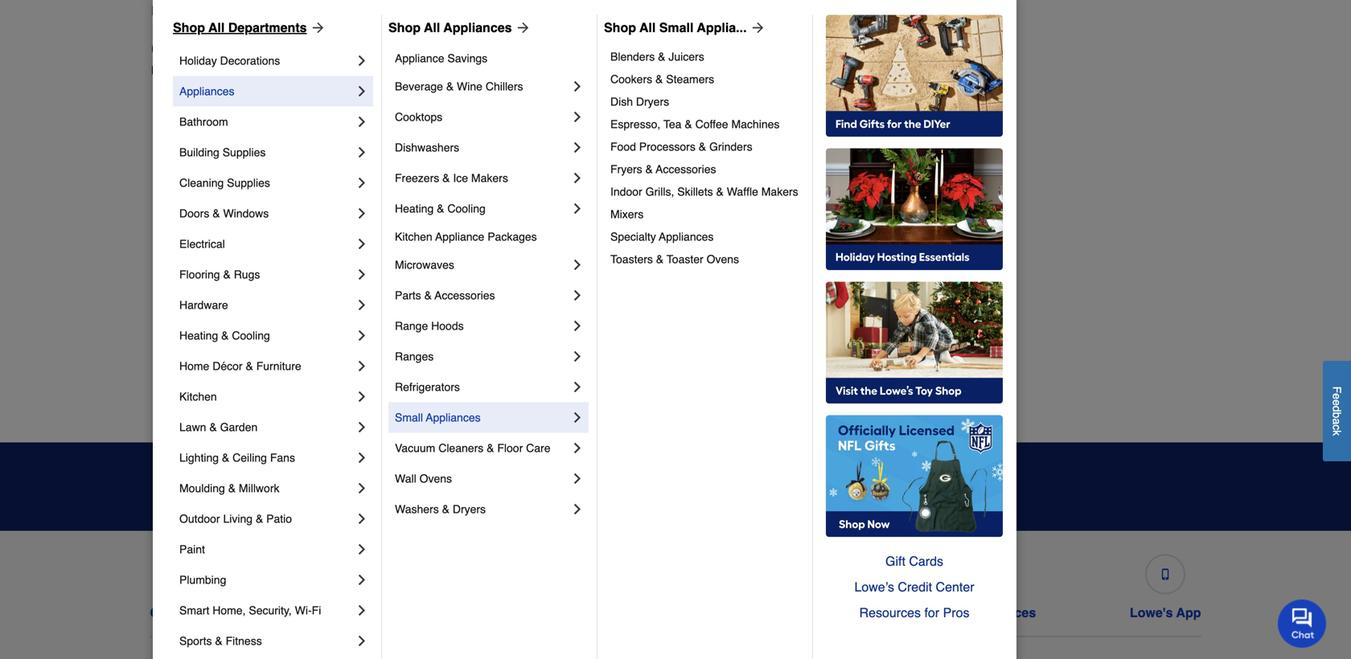 Task type: describe. For each thing, give the bounding box(es) containing it.
1 horizontal spatial heating
[[395, 202, 434, 215]]

chevron right image for paint
[[354, 542, 370, 558]]

east for east rutherford
[[164, 308, 187, 321]]

lowe's
[[855, 580, 895, 595]]

sewell link
[[951, 210, 984, 226]]

juicers
[[669, 50, 705, 63]]

piscataway
[[951, 115, 1008, 128]]

chevron right image for kitchen
[[354, 389, 370, 405]]

parts
[[395, 289, 421, 302]]

mobile image
[[1161, 569, 1172, 581]]

fryers & accessories
[[611, 163, 717, 176]]

hillsborough link
[[426, 210, 489, 226]]

manahawkin link
[[426, 403, 490, 419]]

f e e d b a c k button
[[1324, 361, 1352, 462]]

egg harbor township
[[164, 372, 272, 385]]

and
[[527, 468, 561, 490]]

new inside city directory lowe's stores in new jersey
[[237, 64, 259, 77]]

range hoods
[[395, 320, 464, 333]]

moulding & millwork
[[179, 482, 280, 495]]

arrow right image for shop all small applia...
[[747, 20, 766, 36]]

hardware
[[179, 299, 228, 312]]

1 horizontal spatial heating & cooling link
[[395, 193, 570, 224]]

toasters
[[611, 253, 653, 266]]

credit for lowe's
[[573, 606, 611, 621]]

share.
[[597, 493, 630, 506]]

kitchen appliance packages
[[395, 230, 537, 243]]

chevron right image for flooring & rugs link
[[354, 267, 370, 283]]

chevron right image for lawn & garden link
[[354, 420, 370, 436]]

0 vertical spatial appliance
[[395, 52, 445, 65]]

rio grande link
[[951, 177, 1009, 194]]

order status link
[[355, 548, 433, 621]]

sports
[[179, 635, 212, 648]]

vacuum cleaners & floor care link
[[395, 433, 570, 464]]

ice
[[453, 172, 468, 185]]

east for east brunswick
[[164, 276, 187, 288]]

princeton link
[[951, 145, 999, 161]]

tea
[[664, 118, 682, 131]]

1 horizontal spatial ovens
[[707, 253, 740, 266]]

hackettstown link
[[426, 145, 494, 161]]

outdoor living & patio
[[179, 513, 292, 526]]

windows
[[223, 207, 269, 220]]

rio
[[951, 179, 968, 192]]

shop all appliances link
[[389, 18, 532, 37]]

hoods
[[431, 320, 464, 333]]

0 horizontal spatial cards
[[778, 606, 815, 621]]

plumbing link
[[179, 565, 354, 596]]

care
[[526, 442, 551, 455]]

order status
[[355, 606, 433, 621]]

all for appliances
[[424, 20, 440, 35]]

us
[[202, 606, 218, 621]]

township
[[225, 372, 272, 385]]

doors
[[179, 207, 209, 220]]

packages
[[488, 230, 537, 243]]

chevron right image for plumbing
[[354, 572, 370, 589]]

ranges link
[[395, 342, 570, 372]]

1 horizontal spatial gift
[[886, 554, 906, 569]]

appliances up savings
[[444, 20, 512, 35]]

appliance savings
[[395, 52, 488, 65]]

chevron right image for ranges
[[570, 349, 586, 365]]

resources
[[860, 606, 921, 621]]

waffle
[[727, 185, 759, 198]]

chevron right image for beverage & wine chillers
[[570, 78, 586, 94]]

food processors & grinders link
[[611, 136, 801, 158]]

chevron right image for hardware
[[354, 297, 370, 313]]

chevron right image for washers & dryers
[[570, 502, 586, 518]]

coffee
[[696, 118, 729, 131]]

2 e from the top
[[1331, 400, 1344, 406]]

rutherford
[[190, 308, 243, 321]]

a inside find a store link
[[182, 3, 189, 18]]

chevron right image for lighting & ceiling fans link
[[354, 450, 370, 466]]

small appliances link
[[395, 403, 570, 433]]

chevron right image for "vacuum cleaners & floor care" link
[[570, 440, 586, 457]]

beverage & wine chillers link
[[395, 71, 570, 102]]

lowe's credit center link
[[527, 548, 655, 621]]

millville link
[[689, 177, 725, 194]]

lowe's for lowe's app
[[1131, 606, 1174, 621]]

delran link
[[164, 210, 197, 226]]

resources for pros
[[860, 606, 970, 621]]

floor
[[498, 442, 523, 455]]

sign up form
[[649, 465, 991, 509]]

chat invite button image
[[1279, 600, 1328, 649]]

installation services link
[[912, 548, 1037, 621]]

holiday
[[179, 54, 217, 67]]

1 vertical spatial heating & cooling link
[[179, 321, 354, 351]]

appliances down stores
[[179, 85, 235, 98]]

appliance savings link
[[395, 45, 586, 71]]

beverage
[[395, 80, 443, 93]]

1 vertical spatial makers
[[762, 185, 799, 198]]

vacuum
[[395, 442, 436, 455]]

eatontown
[[164, 340, 217, 353]]

chevron right image for wall ovens
[[570, 471, 586, 487]]

0 vertical spatial cooling
[[448, 202, 486, 215]]

1 vertical spatial dryers
[[453, 503, 486, 516]]

chevron right image for the electrical link
[[354, 236, 370, 252]]

resources for pros link
[[826, 601, 1003, 626]]

trends
[[567, 468, 630, 490]]

espresso, tea & coffee machines link
[[611, 113, 801, 136]]

f
[[1331, 387, 1344, 394]]

brick
[[164, 147, 189, 160]]

got
[[531, 493, 548, 506]]

dimensions image
[[969, 569, 980, 581]]

1 horizontal spatial gift cards
[[886, 554, 944, 569]]

cookers & steamers
[[611, 73, 715, 86]]

chevron right image for bathroom
[[354, 114, 370, 130]]

indoor grills, skillets & waffle makers link
[[611, 181, 801, 203]]

1 vertical spatial appliance
[[435, 230, 485, 243]]

freezers & ice makers link
[[395, 163, 570, 193]]

0 horizontal spatial gift cards link
[[749, 548, 818, 621]]

lowe's for lowe's credit center
[[527, 606, 570, 621]]

sign
[[916, 480, 944, 494]]

shop for shop all departments
[[173, 20, 205, 35]]

in
[[225, 64, 234, 77]]

appliances inside 'link'
[[426, 412, 481, 424]]

chevron right image for range hoods
[[570, 318, 586, 334]]

sicklerville link
[[951, 242, 1004, 258]]

building supplies
[[179, 146, 266, 159]]

toaster
[[667, 253, 704, 266]]

flooring
[[179, 268, 220, 281]]

chevron right image for home décor & furniture link
[[354, 358, 370, 374]]

departments
[[228, 20, 307, 35]]

lowe's app link
[[1131, 548, 1202, 621]]

hillsborough
[[426, 211, 489, 224]]

chevron right image for moulding & millwork "link"
[[354, 481, 370, 497]]

wall ovens
[[395, 473, 452, 486]]

chevron right image for outdoor living & patio
[[354, 511, 370, 527]]

egg
[[164, 372, 184, 385]]

0 horizontal spatial makers
[[471, 172, 508, 185]]

appliances link
[[179, 76, 354, 107]]

cookers & steamers link
[[611, 68, 801, 90]]

0 vertical spatial heating & cooling
[[395, 202, 486, 215]]

woodbridge
[[951, 404, 1012, 417]]

lowe's credit center link
[[826, 575, 1003, 601]]

sicklerville
[[951, 243, 1004, 256]]

blenders
[[611, 50, 655, 63]]



Task type: locate. For each thing, give the bounding box(es) containing it.
cooling up home décor & furniture
[[232, 329, 270, 342]]

toms river link
[[951, 274, 1007, 290]]

jersey inside button
[[376, 3, 414, 18]]

1 horizontal spatial makers
[[762, 185, 799, 198]]

0 horizontal spatial credit
[[573, 606, 611, 621]]

1 vertical spatial center
[[614, 606, 655, 621]]

cleaning supplies
[[179, 177, 270, 189]]

supplies for cleaning supplies
[[227, 177, 270, 189]]

services
[[984, 606, 1037, 621]]

fitness
[[226, 635, 262, 648]]

0 horizontal spatial gift cards
[[752, 606, 815, 621]]

shop all small applia... link
[[604, 18, 766, 37]]

dish dryers
[[611, 95, 670, 108]]

brick link
[[164, 145, 189, 161]]

makers right waffle
[[762, 185, 799, 198]]

patio
[[266, 513, 292, 526]]

jersey inside city directory lowe's stores in new jersey
[[262, 64, 296, 77]]

2 horizontal spatial lowe's
[[1131, 606, 1174, 621]]

flemington link
[[426, 113, 482, 129]]

0 vertical spatial east
[[164, 276, 187, 288]]

small inside small appliances 'link'
[[395, 412, 423, 424]]

1 horizontal spatial heating & cooling
[[395, 202, 486, 215]]

bayonne
[[164, 115, 209, 128]]

credit inside lowe's credit center "link"
[[898, 580, 933, 595]]

hardware link
[[179, 290, 354, 321]]

to
[[583, 493, 594, 506]]

1 vertical spatial new
[[237, 64, 259, 77]]

makers right ice
[[471, 172, 508, 185]]

0 horizontal spatial dryers
[[453, 503, 486, 516]]

0 vertical spatial credit
[[898, 580, 933, 595]]

chevron right image for the freezers & ice makers link
[[570, 170, 586, 186]]

appliances up morris
[[659, 230, 714, 243]]

east brunswick link
[[164, 274, 241, 290]]

1 all from the left
[[209, 20, 225, 35]]

east rutherford
[[164, 308, 243, 321]]

voorhees
[[951, 372, 999, 385]]

jersey down departments
[[262, 64, 296, 77]]

chevron right image for cooktops
[[570, 109, 586, 125]]

shop down find a store
[[173, 20, 205, 35]]

kitchen
[[395, 230, 433, 243], [179, 391, 217, 403]]

ideas
[[551, 493, 580, 506]]

order
[[355, 606, 390, 621]]

1 vertical spatial gift
[[752, 606, 775, 621]]

1 vertical spatial accessories
[[435, 289, 495, 302]]

c
[[1331, 425, 1344, 431]]

dishwashers
[[395, 141, 460, 154]]

1 horizontal spatial cooling
[[448, 202, 486, 215]]

river
[[981, 276, 1007, 288]]

kitchen for kitchen
[[179, 391, 217, 403]]

0 vertical spatial dryers
[[636, 95, 670, 108]]

east
[[164, 276, 187, 288], [164, 308, 187, 321]]

& inside "link"
[[228, 482, 236, 495]]

lighting
[[179, 452, 219, 465]]

maple
[[689, 147, 719, 160]]

1 vertical spatial heating & cooling
[[179, 329, 270, 342]]

rugs
[[234, 268, 260, 281]]

1 vertical spatial supplies
[[227, 177, 270, 189]]

turnersville
[[951, 308, 1009, 321]]

millville
[[689, 179, 725, 192]]

center inside "link"
[[936, 580, 975, 595]]

harbor
[[187, 372, 222, 385]]

grande
[[971, 179, 1009, 192]]

3 shop from the left
[[604, 20, 636, 35]]

1 east from the top
[[164, 276, 187, 288]]

a inside f e e d b a c k button
[[1331, 419, 1344, 425]]

0 vertical spatial heating & cooling link
[[395, 193, 570, 224]]

a right find
[[182, 3, 189, 18]]

small up vacuum
[[395, 412, 423, 424]]

pros
[[944, 606, 970, 621]]

kitchen inside the 'kitchen appliance packages' link
[[395, 230, 433, 243]]

home décor & furniture link
[[179, 351, 354, 382]]

chevron right image for sports & fitness
[[354, 634, 370, 650]]

appliance up holmdel
[[435, 230, 485, 243]]

supplies for building supplies
[[223, 146, 266, 159]]

2 shop from the left
[[389, 20, 421, 35]]

1 vertical spatial a
[[1331, 419, 1344, 425]]

flooring & rugs link
[[179, 259, 354, 290]]

lowe's inside city directory lowe's stores in new jersey
[[151, 64, 186, 77]]

0 horizontal spatial lowe's
[[151, 64, 186, 77]]

holmdel link
[[426, 242, 468, 258]]

find gifts for the diyer. image
[[826, 15, 1003, 137]]

chevron right image
[[570, 140, 586, 156], [570, 170, 586, 186], [570, 201, 586, 217], [354, 236, 370, 252], [570, 257, 586, 273], [354, 267, 370, 283], [570, 288, 586, 304], [354, 328, 370, 344], [354, 358, 370, 374], [354, 420, 370, 436], [570, 440, 586, 457], [354, 450, 370, 466], [354, 481, 370, 497], [354, 603, 370, 619]]

1 horizontal spatial gift cards link
[[826, 549, 1003, 575]]

hamilton
[[426, 179, 471, 192]]

0 horizontal spatial heating & cooling
[[179, 329, 270, 342]]

0 horizontal spatial cooling
[[232, 329, 270, 342]]

1 horizontal spatial lowe's
[[527, 606, 570, 621]]

1 horizontal spatial small
[[660, 20, 694, 35]]

home décor & furniture
[[179, 360, 302, 373]]

fi
[[312, 605, 321, 618]]

holiday hosting essentials. image
[[826, 148, 1003, 271]]

chevron right image
[[354, 53, 370, 69], [570, 78, 586, 94], [354, 83, 370, 99], [570, 109, 586, 125], [354, 114, 370, 130], [354, 144, 370, 160], [354, 175, 370, 191], [354, 206, 370, 222], [354, 297, 370, 313], [570, 318, 586, 334], [570, 349, 586, 365], [570, 379, 586, 395], [354, 389, 370, 405], [570, 410, 586, 426], [570, 471, 586, 487], [570, 502, 586, 518], [354, 511, 370, 527], [354, 542, 370, 558], [354, 572, 370, 589], [354, 634, 370, 650]]

shop up blenders
[[604, 20, 636, 35]]

0 vertical spatial small
[[660, 20, 694, 35]]

1 vertical spatial heating
[[179, 329, 218, 342]]

hamilton link
[[426, 177, 471, 194]]

applia...
[[697, 20, 747, 35]]

0 vertical spatial cards
[[910, 554, 944, 569]]

shop for shop all appliances
[[389, 20, 421, 35]]

0 horizontal spatial small
[[395, 412, 423, 424]]

center for lowe's credit center
[[936, 580, 975, 595]]

1 horizontal spatial new
[[347, 3, 373, 18]]

blenders & juicers link
[[611, 45, 801, 68]]

arrow right image
[[512, 20, 532, 36]]

heating down freezers
[[395, 202, 434, 215]]

2 horizontal spatial shop
[[604, 20, 636, 35]]

center for lowe's credit center
[[614, 606, 655, 621]]

1 vertical spatial cooling
[[232, 329, 270, 342]]

shade
[[723, 147, 755, 160]]

deptford link
[[164, 242, 207, 258]]

0 horizontal spatial heating & cooling link
[[179, 321, 354, 351]]

eatontown link
[[164, 338, 217, 354]]

1 horizontal spatial arrow right image
[[747, 20, 766, 36]]

outdoor living & patio link
[[179, 504, 354, 535]]

chevron right image for 'dishwashers' link
[[570, 140, 586, 156]]

piscataway link
[[951, 113, 1008, 129]]

espresso,
[[611, 118, 661, 131]]

microwaves link
[[395, 250, 570, 280]]

microwaves
[[395, 259, 455, 271]]

1 horizontal spatial cards
[[910, 554, 944, 569]]

toasters & toaster ovens link
[[611, 248, 801, 271]]

0 horizontal spatial jersey
[[262, 64, 296, 77]]

officially licensed n f l gifts. shop now. image
[[826, 416, 1003, 538]]

installation
[[912, 606, 980, 621]]

heating & cooling down hamilton
[[395, 202, 486, 215]]

city
[[151, 38, 188, 60]]

mixers link
[[611, 203, 801, 226]]

chevron right image for refrigerators
[[570, 379, 586, 395]]

millwork
[[239, 482, 280, 495]]

grills,
[[646, 185, 675, 198]]

2 all from the left
[[424, 20, 440, 35]]

1 horizontal spatial accessories
[[656, 163, 717, 176]]

0 vertical spatial heating
[[395, 202, 434, 215]]

holiday decorations
[[179, 54, 280, 67]]

2 horizontal spatial all
[[640, 20, 656, 35]]

0 vertical spatial gift cards
[[886, 554, 944, 569]]

heating & cooling link up kitchen appliance packages
[[395, 193, 570, 224]]

heating & cooling down rutherford
[[179, 329, 270, 342]]

1 horizontal spatial kitchen
[[395, 230, 433, 243]]

0 vertical spatial new
[[347, 3, 373, 18]]

supplies up "cleaning supplies"
[[223, 146, 266, 159]]

chevron right image for microwaves link
[[570, 257, 586, 273]]

1 shop from the left
[[173, 20, 205, 35]]

credit inside the lowe's credit center link
[[573, 606, 611, 621]]

1 horizontal spatial dryers
[[636, 95, 670, 108]]

jersey up shop all appliances
[[376, 3, 414, 18]]

chevron right image for parts & accessories link
[[570, 288, 586, 304]]

small up juicers
[[660, 20, 694, 35]]

electrical
[[179, 238, 225, 251]]

dryers down inspiration
[[453, 503, 486, 516]]

east down deptford at the top of page
[[164, 276, 187, 288]]

chevron right image for appliances
[[354, 83, 370, 99]]

supplies
[[223, 146, 266, 159], [227, 177, 270, 189]]

1 vertical spatial kitchen
[[179, 391, 217, 403]]

kitchen up microwaves
[[395, 230, 433, 243]]

installation services
[[912, 606, 1037, 621]]

kitchen for kitchen appliance packages
[[395, 230, 433, 243]]

1 vertical spatial east
[[164, 308, 187, 321]]

0 vertical spatial kitchen
[[395, 230, 433, 243]]

shop for shop all small applia...
[[604, 20, 636, 35]]

arrow right image up holiday decorations link
[[307, 20, 326, 36]]

1 vertical spatial cards
[[778, 606, 815, 621]]

0 horizontal spatial all
[[209, 20, 225, 35]]

customer care image
[[200, 569, 211, 581]]

toms
[[951, 276, 978, 288]]

1 horizontal spatial credit
[[898, 580, 933, 595]]

credit for lowe's
[[898, 580, 933, 595]]

new inside new jersey button
[[347, 3, 373, 18]]

0 horizontal spatial shop
[[173, 20, 205, 35]]

arrow right image inside shop all small applia... link
[[747, 20, 766, 36]]

new jersey button
[[347, 1, 414, 20]]

lowe's
[[151, 64, 186, 77], [527, 606, 570, 621], [1131, 606, 1174, 621]]

1 vertical spatial ovens
[[420, 473, 452, 486]]

shop down new jersey
[[389, 20, 421, 35]]

e up d
[[1331, 394, 1344, 400]]

0 horizontal spatial ovens
[[420, 473, 452, 486]]

supplies inside cleaning supplies link
[[227, 177, 270, 189]]

range hoods link
[[395, 311, 570, 342]]

1 horizontal spatial center
[[936, 580, 975, 595]]

arrow right image up blenders & juicers link
[[747, 20, 766, 36]]

butler
[[164, 179, 194, 192]]

appliance up beverage
[[395, 52, 445, 65]]

1 horizontal spatial jersey
[[376, 3, 414, 18]]

supplies inside building supplies link
[[223, 146, 266, 159]]

0 horizontal spatial heating
[[179, 329, 218, 342]]

0 horizontal spatial arrow right image
[[307, 20, 326, 36]]

arrow right image inside shop all departments link
[[307, 20, 326, 36]]

accessories down the food processors & grinders on the top
[[656, 163, 717, 176]]

dryers down cookers & steamers
[[636, 95, 670, 108]]

0 vertical spatial a
[[182, 3, 189, 18]]

&
[[658, 50, 666, 63], [656, 73, 663, 86], [446, 80, 454, 93], [685, 118, 693, 131], [699, 140, 707, 153], [646, 163, 653, 176], [443, 172, 450, 185], [717, 185, 724, 198], [437, 202, 445, 215], [213, 207, 220, 220], [656, 253, 664, 266], [223, 268, 231, 281], [425, 289, 432, 302], [221, 329, 229, 342], [246, 360, 253, 373], [209, 421, 217, 434], [487, 442, 494, 455], [222, 452, 230, 465], [228, 482, 236, 495], [442, 503, 450, 516], [256, 513, 263, 526], [222, 606, 231, 621], [215, 635, 223, 648]]

voorhees link
[[951, 371, 999, 387]]

paint link
[[179, 535, 354, 565]]

0 vertical spatial ovens
[[707, 253, 740, 266]]

chevron right image for small appliances
[[570, 410, 586, 426]]

inspiration
[[423, 468, 522, 490]]

0 vertical spatial jersey
[[376, 3, 414, 18]]

find a store link
[[151, 1, 226, 20]]

1 vertical spatial jersey
[[262, 64, 296, 77]]

1 e from the top
[[1331, 394, 1344, 400]]

brunswick
[[190, 276, 241, 288]]

store
[[193, 3, 226, 18]]

chevron right image for cleaning supplies
[[354, 175, 370, 191]]

chevron right image for doors & windows
[[354, 206, 370, 222]]

0 vertical spatial gift
[[886, 554, 906, 569]]

accessories for parts & accessories
[[435, 289, 495, 302]]

faq
[[234, 606, 261, 621]]

doors & windows
[[179, 207, 269, 220]]

accessories down microwaves link
[[435, 289, 495, 302]]

0 horizontal spatial a
[[182, 3, 189, 18]]

lowe's app
[[1131, 606, 1202, 621]]

all down store
[[209, 20, 225, 35]]

kitchen inside kitchen "link"
[[179, 391, 217, 403]]

2 arrow right image from the left
[[747, 20, 766, 36]]

accessories for fryers & accessories
[[656, 163, 717, 176]]

3 all from the left
[[640, 20, 656, 35]]

supplies up windows
[[227, 177, 270, 189]]

heating & cooling link up furniture
[[179, 321, 354, 351]]

0 horizontal spatial new
[[237, 64, 259, 77]]

lumberton
[[426, 372, 480, 385]]

arrow right image for shop all departments
[[307, 20, 326, 36]]

0 vertical spatial supplies
[[223, 146, 266, 159]]

0 horizontal spatial accessories
[[435, 289, 495, 302]]

all for departments
[[209, 20, 225, 35]]

0 horizontal spatial center
[[614, 606, 655, 621]]

all up 'appliance savings'
[[424, 20, 440, 35]]

1 vertical spatial small
[[395, 412, 423, 424]]

1 horizontal spatial a
[[1331, 419, 1344, 425]]

fryers & accessories link
[[611, 158, 801, 181]]

0 vertical spatial accessories
[[656, 163, 717, 176]]

cooling up kitchen appliance packages
[[448, 202, 486, 215]]

chevron right image for holiday decorations
[[354, 53, 370, 69]]

deals,
[[361, 468, 418, 490]]

visit the lowe's toy shop. image
[[826, 282, 1003, 404]]

find
[[151, 3, 178, 18]]

shop all departments
[[173, 20, 307, 35]]

heating down east rutherford link
[[179, 329, 218, 342]]

cooktops link
[[395, 102, 570, 132]]

all up blenders & juicers
[[640, 20, 656, 35]]

east up eatontown
[[164, 308, 187, 321]]

appliances up cleaners
[[426, 412, 481, 424]]

0 vertical spatial center
[[936, 580, 975, 595]]

a up k
[[1331, 419, 1344, 425]]

ovens
[[707, 253, 740, 266], [420, 473, 452, 486]]

2 east from the top
[[164, 308, 187, 321]]

1 vertical spatial credit
[[573, 606, 611, 621]]

contact us & faq
[[150, 606, 261, 621]]

1 horizontal spatial shop
[[389, 20, 421, 35]]

0 horizontal spatial kitchen
[[179, 391, 217, 403]]

all for small
[[640, 20, 656, 35]]

chevron right image for building supplies
[[354, 144, 370, 160]]

arrow right image
[[307, 20, 326, 36], [747, 20, 766, 36]]

0 vertical spatial makers
[[471, 172, 508, 185]]

range
[[395, 320, 428, 333]]

kitchen down harbor at the bottom of the page
[[179, 391, 217, 403]]

0 horizontal spatial gift
[[752, 606, 775, 621]]

sign up
[[916, 480, 964, 494]]

hackettstown
[[426, 147, 494, 160]]

small inside shop all small applia... link
[[660, 20, 694, 35]]

1 vertical spatial gift cards
[[752, 606, 815, 621]]

e up b
[[1331, 400, 1344, 406]]

1 horizontal spatial all
[[424, 20, 440, 35]]

shop
[[173, 20, 205, 35], [389, 20, 421, 35], [604, 20, 636, 35]]

all
[[209, 20, 225, 35], [424, 20, 440, 35], [640, 20, 656, 35]]

1 arrow right image from the left
[[307, 20, 326, 36]]

chevron right image for "smart home, security, wi-fi" 'link'
[[354, 603, 370, 619]]



Task type: vqa. For each thing, say whether or not it's contained in the screenshot.
the rightmost of
no



